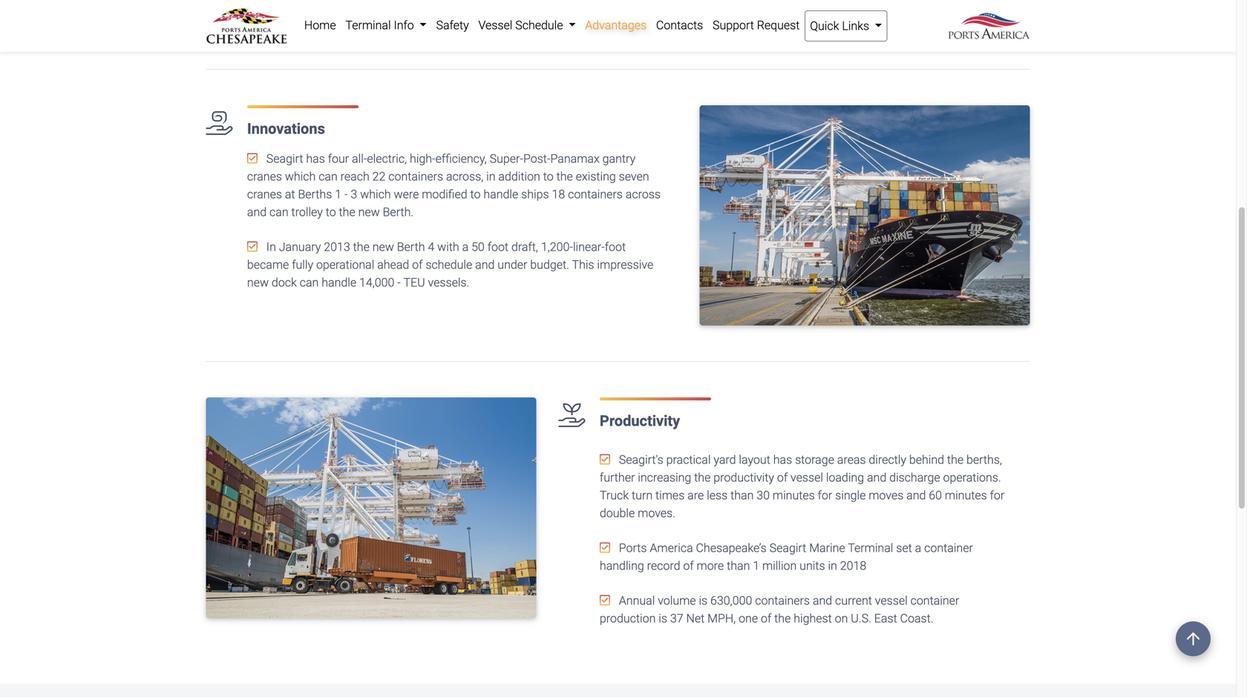 Task type: describe. For each thing, give the bounding box(es) containing it.
efficiency,
[[436, 152, 487, 166]]

a inside in january 2013 the new berth 4 with a 50 foot draft, 1,200-linear-foot became fully operational ahead of schedule and under budget. this impressive new dock can handle 14,000 - teu vessels.
[[462, 240, 469, 254]]

support
[[713, 18, 754, 32]]

yard
[[714, 453, 736, 468]]

are
[[688, 489, 704, 503]]

and up the moves
[[867, 471, 887, 485]]

contacts
[[656, 18, 703, 32]]

one
[[739, 612, 758, 626]]

2 minutes from the left
[[945, 489, 987, 503]]

moves.
[[638, 507, 676, 521]]

handle inside in january 2013 the new berth 4 with a 50 foot draft, 1,200-linear-foot became fully operational ahead of schedule and under budget. this impressive new dock can handle 14,000 - teu vessels.
[[322, 276, 356, 290]]

2 horizontal spatial to
[[543, 170, 554, 184]]

quick links link
[[805, 10, 888, 42]]

across,
[[446, 170, 484, 184]]

support request link
[[708, 10, 805, 40]]

coast.
[[900, 612, 934, 626]]

under
[[498, 258, 527, 272]]

less
[[707, 489, 728, 503]]

productivity image
[[206, 398, 536, 619]]

the inside annual volume is 630,000 containers and current vessel container production is 37 net mph, one of the highest on u.s. east coast.
[[775, 612, 791, 626]]

productivity
[[600, 413, 680, 430]]

in inside seagirt has four all-electric, high-efficiency, super-post-panamax gantry cranes which can reach 22 containers across, in addition to the existing seven cranes at berths 1 - 3 which were modified to handle ships 18 containers across and can trolley to the new berth.
[[486, 170, 496, 184]]

berth
[[397, 240, 425, 254]]

of inside in january 2013 the new berth 4 with a 50 foot draft, 1,200-linear-foot became fully operational ahead of schedule and under budget. this impressive new dock can handle 14,000 - teu vessels.
[[412, 258, 423, 272]]

1 cranes from the top
[[247, 170, 282, 184]]

east
[[874, 612, 897, 626]]

practical
[[666, 453, 711, 468]]

3
[[351, 187, 357, 202]]

berths
[[298, 187, 332, 202]]

quick links
[[810, 19, 872, 33]]

chesapeake's
[[696, 542, 767, 556]]

fully
[[292, 258, 313, 272]]

berths,
[[967, 453, 1002, 468]]

2018
[[840, 560, 867, 574]]

of inside seagirt's practical yard layout has storage areas directly behind the berths, further increasing the productivity of vessel loading and discharge                                 operations. truck turn times are less than 30 minutes for single moves and 60 minutes for double moves.
[[777, 471, 788, 485]]

mph,
[[708, 612, 736, 626]]

became
[[247, 258, 289, 272]]

links
[[842, 19, 870, 33]]

operations.
[[943, 471, 1001, 485]]

directly
[[869, 453, 907, 468]]

highest
[[794, 612, 832, 626]]

storage
[[795, 453, 834, 468]]

turn
[[632, 489, 653, 503]]

quick
[[810, 19, 839, 33]]

1 vertical spatial new
[[373, 240, 394, 254]]

single
[[835, 489, 866, 503]]

containers inside annual volume is 630,000 containers and current vessel container production is 37 net mph, one of the highest on u.s. east coast.
[[755, 594, 810, 609]]

schedule
[[426, 258, 472, 272]]

layout
[[739, 453, 771, 468]]

truck
[[600, 489, 629, 503]]

record
[[647, 560, 680, 574]]

behind
[[909, 453, 944, 468]]

seagirt's
[[619, 453, 664, 468]]

post-
[[523, 152, 551, 166]]

terminal info
[[346, 18, 417, 32]]

and inside in january 2013 the new berth 4 with a 50 foot draft, 1,200-linear-foot became fully operational ahead of schedule and under budget. this impressive new dock can handle 14,000 - teu vessels.
[[475, 258, 495, 272]]

with
[[437, 240, 459, 254]]

the inside in january 2013 the new berth 4 with a 50 foot draft, 1,200-linear-foot became fully operational ahead of schedule and under budget. this impressive new dock can handle 14,000 - teu vessels.
[[353, 240, 370, 254]]

double
[[600, 507, 635, 521]]

0 horizontal spatial to
[[326, 205, 336, 219]]

vessel inside seagirt's practical yard layout has storage areas directly behind the berths, further increasing the productivity of vessel loading and discharge                                 operations. truck turn times are less than 30 minutes for single moves and 60 minutes for double moves.
[[791, 471, 823, 485]]

loading
[[826, 471, 864, 485]]

2 for from the left
[[990, 489, 1005, 503]]

vessel schedule link
[[474, 10, 581, 40]]

electric,
[[367, 152, 407, 166]]

check square image
[[600, 454, 610, 466]]

were
[[394, 187, 419, 202]]

1 horizontal spatial which
[[360, 187, 391, 202]]

america
[[650, 542, 693, 556]]

and inside annual volume is 630,000 containers and current vessel container production is 37 net mph, one of the highest on u.s. east coast.
[[813, 594, 832, 609]]

increasing
[[638, 471, 691, 485]]

times
[[656, 489, 685, 503]]

home link
[[300, 10, 341, 40]]

this
[[572, 258, 594, 272]]

50
[[472, 240, 485, 254]]

seagirt's practical yard layout has storage areas directly behind the berths, further increasing the productivity of vessel loading and discharge                                 operations. truck turn times are less than 30 minutes for single moves and 60 minutes for double moves.
[[600, 453, 1005, 521]]

areas
[[837, 453, 866, 468]]

seagirt has four all-electric, high-efficiency, super-post-panamax gantry cranes which can reach 22 containers across, in addition to the existing seven cranes at berths 1 - 3 which were modified to handle ships 18 containers across and can trolley to the new berth.
[[247, 152, 661, 219]]

terminal info link
[[341, 10, 431, 40]]

further
[[600, 471, 635, 485]]

0 vertical spatial containers
[[389, 170, 443, 184]]

ports america chesapeake's seagirt marine terminal set a container handling record of more than 1 million units in 2018
[[600, 542, 973, 574]]

check square image for annual volume is 630,000 containers and current vessel container production is 37 net mph, one of the highest on u.s. east coast.
[[600, 595, 610, 607]]

1 horizontal spatial to
[[470, 187, 481, 202]]

the up are
[[694, 471, 711, 485]]

net
[[686, 612, 705, 626]]

more
[[697, 560, 724, 574]]

in inside 'ports america chesapeake's seagirt marine terminal set a container handling record of more than 1 million units in 2018'
[[828, 560, 837, 574]]

1 horizontal spatial is
[[699, 594, 708, 609]]

check square image for in january 2013 the new berth 4 with a 50 foot draft, 1,200-linear-foot became fully operational ahead of schedule and under budget. this impressive new dock can handle 14,000 - teu vessels.
[[247, 241, 258, 253]]

1 inside seagirt has four all-electric, high-efficiency, super-post-panamax gantry cranes which can reach 22 containers across, in addition to the existing seven cranes at berths 1 - 3 which were modified to handle ships 18 containers across and can trolley to the new berth.
[[335, 187, 342, 202]]

units
[[800, 560, 825, 574]]

gantry
[[603, 152, 636, 166]]

60
[[929, 489, 942, 503]]

advantages
[[585, 18, 647, 32]]

operational
[[316, 258, 374, 272]]

terminal inside 'ports america chesapeake's seagirt marine terminal set a container handling record of more than 1 million units in 2018'
[[848, 542, 893, 556]]

at
[[285, 187, 295, 202]]

37
[[670, 612, 684, 626]]



Task type: vqa. For each thing, say whether or not it's contained in the screenshot.
1,200-
yes



Task type: locate. For each thing, give the bounding box(es) containing it.
linear-
[[573, 240, 605, 254]]

new up ahead at the left
[[373, 240, 394, 254]]

0 horizontal spatial for
[[818, 489, 833, 503]]

0 horizontal spatial handle
[[322, 276, 356, 290]]

vessels.
[[428, 276, 470, 290]]

can down fully
[[300, 276, 319, 290]]

- inside seagirt has four all-electric, high-efficiency, super-post-panamax gantry cranes which can reach 22 containers across, in addition to the existing seven cranes at berths 1 - 3 which were modified to handle ships 18 containers across and can trolley to the new berth.
[[344, 187, 348, 202]]

the left the highest
[[775, 612, 791, 626]]

info
[[394, 18, 414, 32]]

0 vertical spatial seagirt
[[266, 152, 303, 166]]

0 horizontal spatial which
[[285, 170, 316, 184]]

1 minutes from the left
[[773, 489, 815, 503]]

check square image
[[247, 153, 258, 164], [247, 241, 258, 253], [600, 542, 610, 554], [600, 595, 610, 607]]

2 vertical spatial containers
[[755, 594, 810, 609]]

minutes
[[773, 489, 815, 503], [945, 489, 987, 503]]

0 vertical spatial vessel
[[791, 471, 823, 485]]

which up at
[[285, 170, 316, 184]]

to
[[543, 170, 554, 184], [470, 187, 481, 202], [326, 205, 336, 219]]

in january 2013 the new berth 4 with a 50 foot draft, 1,200-linear-foot became fully operational ahead of schedule and under budget. this impressive new dock can handle 14,000 - teu vessels.
[[247, 240, 654, 290]]

0 vertical spatial than
[[731, 489, 754, 503]]

1 horizontal spatial vessel
[[875, 594, 908, 609]]

1 for from the left
[[818, 489, 833, 503]]

than inside 'ports america chesapeake's seagirt marine terminal set a container handling record of more than 1 million units in 2018'
[[727, 560, 750, 574]]

the up operational
[[353, 240, 370, 254]]

can inside in january 2013 the new berth 4 with a 50 foot draft, 1,200-linear-foot became fully operational ahead of schedule and under budget. this impressive new dock can handle 14,000 - teu vessels.
[[300, 276, 319, 290]]

14,000
[[359, 276, 395, 290]]

moves
[[869, 489, 904, 503]]

ahead
[[377, 258, 409, 272]]

production
[[600, 612, 656, 626]]

1 vertical spatial can
[[270, 205, 289, 219]]

1 vertical spatial has
[[773, 453, 792, 468]]

- left 3
[[344, 187, 348, 202]]

and down 50 at the top left of page
[[475, 258, 495, 272]]

2 horizontal spatial containers
[[755, 594, 810, 609]]

dock
[[272, 276, 297, 290]]

and down discharge
[[907, 489, 926, 503]]

u.s.
[[851, 612, 872, 626]]

1 vertical spatial than
[[727, 560, 750, 574]]

ships
[[521, 187, 549, 202]]

for down operations.
[[990, 489, 1005, 503]]

0 vertical spatial cranes
[[247, 170, 282, 184]]

contacts link
[[651, 10, 708, 40]]

1 vertical spatial container
[[911, 594, 960, 609]]

has left 'four' at the top of the page
[[306, 152, 325, 166]]

containers down existing
[[568, 187, 623, 202]]

1 vertical spatial cranes
[[247, 187, 282, 202]]

a right the "set"
[[915, 542, 922, 556]]

1 vertical spatial terminal
[[848, 542, 893, 556]]

reach
[[341, 170, 370, 184]]

new inside seagirt has four all-electric, high-efficiency, super-post-panamax gantry cranes which can reach 22 containers across, in addition to the existing seven cranes at berths 1 - 3 which were modified to handle ships 18 containers across and can trolley to the new berth.
[[358, 205, 380, 219]]

1 left million
[[753, 560, 760, 574]]

is
[[699, 594, 708, 609], [659, 612, 667, 626]]

has right the layout at the right bottom of the page
[[773, 453, 792, 468]]

container right the "set"
[[924, 542, 973, 556]]

a left 50 at the top left of page
[[462, 240, 469, 254]]

of up the teu
[[412, 258, 423, 272]]

new left berth.
[[358, 205, 380, 219]]

2 cranes from the top
[[247, 187, 282, 202]]

vessel
[[791, 471, 823, 485], [875, 594, 908, 609]]

request
[[757, 18, 800, 32]]

vessel inside annual volume is 630,000 containers and current vessel container production is 37 net mph, one of the highest on u.s. east coast.
[[875, 594, 908, 609]]

go to top image
[[1176, 622, 1211, 657]]

containers
[[389, 170, 443, 184], [568, 187, 623, 202], [755, 594, 810, 609]]

terminal left the info
[[346, 18, 391, 32]]

1 horizontal spatial seagirt
[[770, 542, 807, 556]]

check square image for ports america chesapeake's seagirt marine terminal set a container handling record of more than 1 million units in 2018
[[600, 542, 610, 554]]

current
[[835, 594, 872, 609]]

is left 37
[[659, 612, 667, 626]]

terminal inside terminal info link
[[346, 18, 391, 32]]

million
[[763, 560, 797, 574]]

home
[[304, 18, 336, 32]]

1 horizontal spatial minutes
[[945, 489, 987, 503]]

seagirt inside seagirt has four all-electric, high-efficiency, super-post-panamax gantry cranes which can reach 22 containers across, in addition to the existing seven cranes at berths 1 - 3 which were modified to handle ships 18 containers across and can trolley to the new berth.
[[266, 152, 303, 166]]

1 horizontal spatial terminal
[[848, 542, 893, 556]]

1 horizontal spatial for
[[990, 489, 1005, 503]]

1 left 3
[[335, 187, 342, 202]]

seagirt inside 'ports america chesapeake's seagirt marine terminal set a container handling record of more than 1 million units in 2018'
[[770, 542, 807, 556]]

containers down million
[[755, 594, 810, 609]]

2 vertical spatial new
[[247, 276, 269, 290]]

1 vertical spatial containers
[[568, 187, 623, 202]]

check square image for seagirt has four all-electric, high-efficiency, super-post-panamax gantry cranes which can reach 22 containers across, in addition to the existing seven cranes at berths 1 - 3 which were modified to handle ships 18 containers across and can trolley to the new berth.
[[247, 153, 258, 164]]

- left the teu
[[397, 276, 401, 290]]

and up in
[[247, 205, 267, 219]]

1 vertical spatial 1
[[753, 560, 760, 574]]

in
[[486, 170, 496, 184], [828, 560, 837, 574]]

trolley
[[291, 205, 323, 219]]

can down at
[[270, 205, 289, 219]]

across
[[626, 187, 661, 202]]

0 horizontal spatial minutes
[[773, 489, 815, 503]]

1 vertical spatial seagirt
[[770, 542, 807, 556]]

than down chesapeake's
[[727, 560, 750, 574]]

can
[[319, 170, 338, 184], [270, 205, 289, 219], [300, 276, 319, 290]]

set
[[896, 542, 912, 556]]

0 horizontal spatial in
[[486, 170, 496, 184]]

is up "net"
[[699, 594, 708, 609]]

0 vertical spatial to
[[543, 170, 554, 184]]

minutes right 30
[[773, 489, 815, 503]]

0 horizontal spatial containers
[[389, 170, 443, 184]]

a
[[462, 240, 469, 254], [915, 542, 922, 556]]

1 vertical spatial a
[[915, 542, 922, 556]]

of inside 'ports america chesapeake's seagirt marine terminal set a container handling record of more than 1 million units in 2018'
[[683, 560, 694, 574]]

0 horizontal spatial seagirt
[[266, 152, 303, 166]]

check square image down innovations
[[247, 153, 258, 164]]

the up operations.
[[947, 453, 964, 468]]

of right 'one'
[[761, 612, 772, 626]]

1 foot from the left
[[488, 240, 509, 254]]

to down 'across,'
[[470, 187, 481, 202]]

safety
[[436, 18, 469, 32]]

vessel up east
[[875, 594, 908, 609]]

container inside 'ports america chesapeake's seagirt marine terminal set a container handling record of more than 1 million units in 2018'
[[924, 542, 973, 556]]

0 horizontal spatial a
[[462, 240, 469, 254]]

1,200-
[[541, 240, 573, 254]]

high-
[[410, 152, 436, 166]]

new
[[358, 205, 380, 219], [373, 240, 394, 254], [247, 276, 269, 290]]

0 horizontal spatial -
[[344, 187, 348, 202]]

teu
[[404, 276, 425, 290]]

seagirt up million
[[770, 542, 807, 556]]

1 horizontal spatial handle
[[484, 187, 518, 202]]

cranes
[[247, 170, 282, 184], [247, 187, 282, 202]]

cranes down innovations
[[247, 170, 282, 184]]

0 vertical spatial container
[[924, 542, 973, 556]]

2013
[[324, 240, 350, 254]]

in down marine
[[828, 560, 837, 574]]

vessel down storage
[[791, 471, 823, 485]]

addition
[[499, 170, 540, 184]]

handle inside seagirt has four all-electric, high-efficiency, super-post-panamax gantry cranes which can reach 22 containers across, in addition to the existing seven cranes at berths 1 - 3 which were modified to handle ships 18 containers across and can trolley to the new berth.
[[484, 187, 518, 202]]

1 vertical spatial is
[[659, 612, 667, 626]]

volume
[[658, 594, 696, 609]]

of inside annual volume is 630,000 containers and current vessel container production is 37 net mph, one of the highest on u.s. east coast.
[[761, 612, 772, 626]]

1 horizontal spatial a
[[915, 542, 922, 556]]

0 vertical spatial can
[[319, 170, 338, 184]]

safety link
[[431, 10, 474, 40]]

0 horizontal spatial vessel
[[791, 471, 823, 485]]

1 inside 'ports america chesapeake's seagirt marine terminal set a container handling record of more than 1 million units in 2018'
[[753, 560, 760, 574]]

handling
[[600, 560, 644, 574]]

1 horizontal spatial -
[[397, 276, 401, 290]]

30
[[757, 489, 770, 503]]

cranes left at
[[247, 187, 282, 202]]

1 vertical spatial to
[[470, 187, 481, 202]]

seagirt down innovations
[[266, 152, 303, 166]]

new down became
[[247, 276, 269, 290]]

a inside 'ports america chesapeake's seagirt marine terminal set a container handling record of more than 1 million units in 2018'
[[915, 542, 922, 556]]

foot up impressive
[[605, 240, 626, 254]]

vessel
[[479, 18, 513, 32]]

schedule
[[515, 18, 563, 32]]

2 vertical spatial to
[[326, 205, 336, 219]]

marine
[[809, 542, 845, 556]]

0 horizontal spatial is
[[659, 612, 667, 626]]

container up coast.
[[911, 594, 960, 609]]

to up 18 on the top
[[543, 170, 554, 184]]

0 vertical spatial is
[[699, 594, 708, 609]]

- inside in january 2013 the new berth 4 with a 50 foot draft, 1,200-linear-foot became fully operational ahead of schedule and under budget. this impressive new dock can handle 14,000 - teu vessels.
[[397, 276, 401, 290]]

for left single in the right of the page
[[818, 489, 833, 503]]

berth.
[[383, 205, 414, 219]]

has inside seagirt's practical yard layout has storage areas directly behind the berths, further increasing the productivity of vessel loading and discharge                                 operations. truck turn times are less than 30 minutes for single moves and 60 minutes for double moves.
[[773, 453, 792, 468]]

of left "more"
[[683, 560, 694, 574]]

annual volume is 630,000 containers and current vessel container production is 37 net mph, one of the highest on u.s. east coast.
[[600, 594, 960, 626]]

630,000
[[711, 594, 752, 609]]

0 horizontal spatial foot
[[488, 240, 509, 254]]

1 horizontal spatial containers
[[568, 187, 623, 202]]

to right trolley
[[326, 205, 336, 219]]

0 vertical spatial terminal
[[346, 18, 391, 32]]

0 vertical spatial which
[[285, 170, 316, 184]]

and up the highest
[[813, 594, 832, 609]]

and inside seagirt has four all-electric, high-efficiency, super-post-panamax gantry cranes which can reach 22 containers across, in addition to the existing seven cranes at berths 1 - 3 which were modified to handle ships 18 containers across and can trolley to the new berth.
[[247, 205, 267, 219]]

2 vertical spatial can
[[300, 276, 319, 290]]

0 vertical spatial -
[[344, 187, 348, 202]]

and
[[247, 205, 267, 219], [475, 258, 495, 272], [867, 471, 887, 485], [907, 489, 926, 503], [813, 594, 832, 609]]

2 foot from the left
[[605, 240, 626, 254]]

1 horizontal spatial 1
[[753, 560, 760, 574]]

super-
[[490, 152, 523, 166]]

the down 3
[[339, 205, 355, 219]]

which down 22
[[360, 187, 391, 202]]

0 vertical spatial in
[[486, 170, 496, 184]]

0 vertical spatial new
[[358, 205, 380, 219]]

0 horizontal spatial has
[[306, 152, 325, 166]]

container for ports america chesapeake's seagirt marine terminal set a container handling record of more than 1 million units in 2018
[[924, 542, 973, 556]]

0 horizontal spatial terminal
[[346, 18, 391, 32]]

1 horizontal spatial foot
[[605, 240, 626, 254]]

0 horizontal spatial 1
[[335, 187, 342, 202]]

has inside seagirt has four all-electric, high-efficiency, super-post-panamax gantry cranes which can reach 22 containers across, in addition to the existing seven cranes at berths 1 - 3 which were modified to handle ships 18 containers across and can trolley to the new berth.
[[306, 152, 325, 166]]

in down super-
[[486, 170, 496, 184]]

1 vertical spatial vessel
[[875, 594, 908, 609]]

-
[[344, 187, 348, 202], [397, 276, 401, 290]]

terminal
[[346, 18, 391, 32], [848, 542, 893, 556]]

foot right 50 at the top left of page
[[488, 240, 509, 254]]

handle down operational
[[322, 276, 356, 290]]

all-
[[352, 152, 367, 166]]

1 horizontal spatial has
[[773, 453, 792, 468]]

of right the productivity
[[777, 471, 788, 485]]

1 vertical spatial which
[[360, 187, 391, 202]]

minutes down operations.
[[945, 489, 987, 503]]

innovations image
[[700, 105, 1030, 326]]

seven
[[619, 170, 649, 184]]

1 vertical spatial in
[[828, 560, 837, 574]]

can down 'four' at the top of the page
[[319, 170, 338, 184]]

four
[[328, 152, 349, 166]]

advantages link
[[581, 10, 651, 40]]

0 vertical spatial has
[[306, 152, 325, 166]]

check square image up handling
[[600, 542, 610, 554]]

1 vertical spatial -
[[397, 276, 401, 290]]

container inside annual volume is 630,000 containers and current vessel container production is 37 net mph, one of the highest on u.s. east coast.
[[911, 594, 960, 609]]

modified
[[422, 187, 467, 202]]

4
[[428, 240, 435, 254]]

18
[[552, 187, 565, 202]]

which
[[285, 170, 316, 184], [360, 187, 391, 202]]

has
[[306, 152, 325, 166], [773, 453, 792, 468]]

0 vertical spatial handle
[[484, 187, 518, 202]]

container for annual volume is 630,000 containers and current vessel container production is 37 net mph, one of the highest on u.s. east coast.
[[911, 594, 960, 609]]

existing
[[576, 170, 616, 184]]

handle down addition
[[484, 187, 518, 202]]

budget.
[[530, 258, 569, 272]]

the up 18 on the top
[[557, 170, 573, 184]]

impressive
[[597, 258, 654, 272]]

january
[[279, 240, 321, 254]]

check square image left in
[[247, 241, 258, 253]]

0 vertical spatial 1
[[335, 187, 342, 202]]

check square image up production
[[600, 595, 610, 607]]

than down the productivity
[[731, 489, 754, 503]]

than inside seagirt's practical yard layout has storage areas directly behind the berths, further increasing the productivity of vessel loading and discharge                                 operations. truck turn times are less than 30 minutes for single moves and 60 minutes for double moves.
[[731, 489, 754, 503]]

1 horizontal spatial in
[[828, 560, 837, 574]]

terminal up 2018
[[848, 542, 893, 556]]

1 vertical spatial handle
[[322, 276, 356, 290]]

containers down high-
[[389, 170, 443, 184]]

0 vertical spatial a
[[462, 240, 469, 254]]



